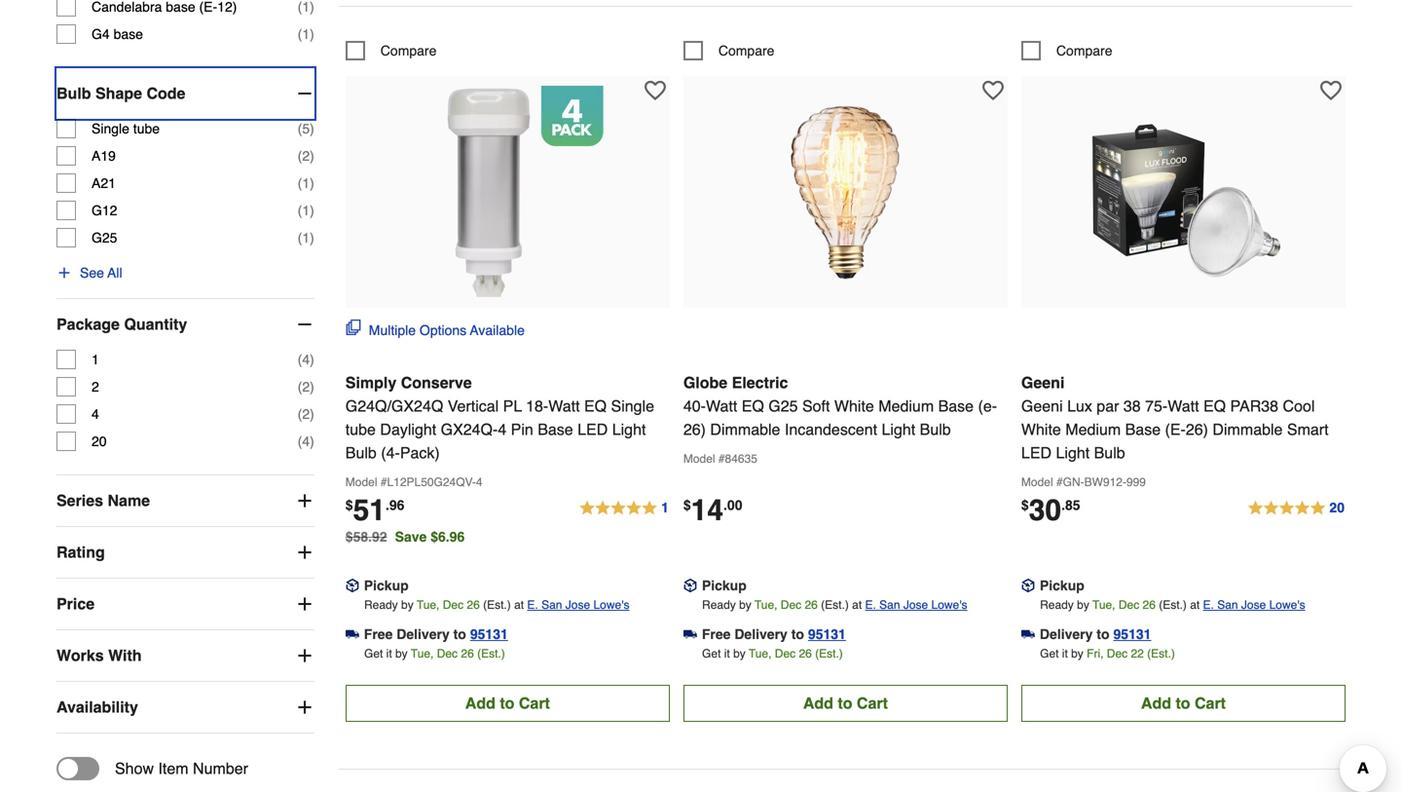 Task type: vqa. For each thing, say whether or not it's contained in the screenshot.


Task type: locate. For each thing, give the bounding box(es) containing it.
pickup for truck filled icon corresponding to free
[[702, 578, 747, 593]]

1 horizontal spatial 26)
[[1186, 420, 1209, 438]]

2 horizontal spatial add to cart button
[[1022, 685, 1346, 722]]

0 horizontal spatial compare
[[381, 43, 437, 58]]

7 ( from the top
[[298, 352, 302, 367]]

( 4 ) for 1
[[298, 352, 314, 367]]

2 ( 4 ) from the top
[[298, 434, 314, 449]]

0 horizontal spatial 95131
[[470, 626, 508, 642]]

1 down ( 5 ) on the top of the page
[[302, 203, 310, 218]]

base left (e-
[[939, 397, 974, 415]]

$58.92
[[346, 529, 387, 544]]

g25 inside globe electric 40-watt eq g25 soft white medium base (e- 26) dimmable incandescent light bulb
[[769, 397, 798, 415]]

2 lowe's from the left
[[932, 598, 968, 612]]

1 ( 4 ) from the top
[[298, 352, 314, 367]]

simply conserve g24q/gx24q vertical pl 18-watt eq single tube daylight gx24q-4 pin base led light bulb (4-pack) image
[[401, 86, 615, 300]]

san
[[542, 598, 563, 612], [880, 598, 901, 612], [1218, 598, 1239, 612]]

medium inside geeni geeni lux par 38 75-watt eq par38 cool white medium base (e-26) dimmable smart led light bulb
[[1066, 420, 1121, 438]]

2 95131 from the left
[[809, 626, 846, 642]]

1 left 14
[[662, 500, 669, 515]]

watt for geeni lux par 38 75-watt eq par38 cool white medium base (e-26) dimmable smart led light bulb
[[1168, 397, 1200, 415]]

0 vertical spatial medium
[[879, 397, 934, 415]]

single tube
[[92, 121, 160, 136]]

1 horizontal spatial medium
[[1066, 420, 1121, 438]]

1 horizontal spatial lowe's
[[932, 598, 968, 612]]

watt
[[549, 397, 580, 415], [706, 397, 738, 415], [1168, 397, 1200, 415]]

free delivery to 95131 for truck filled icon corresponding to free
[[702, 626, 846, 642]]

3 delivery from the left
[[1040, 626, 1093, 642]]

led up model # gn-bw912-999
[[1022, 444, 1052, 462]]

$ inside $ 30 .85
[[1022, 497, 1029, 513]]

0 vertical spatial tube
[[133, 121, 160, 136]]

$6.96
[[431, 529, 465, 544]]

model
[[684, 452, 716, 466], [346, 475, 377, 489], [1022, 475, 1054, 489]]

0 horizontal spatial medium
[[879, 397, 934, 415]]

3 e. san jose lowe's button from the left
[[1204, 595, 1306, 615]]

( 4 ) left (4- on the left bottom
[[298, 434, 314, 449]]

watt for g24q/gx24q vertical pl 18-watt eq single tube daylight gx24q-4 pin base led light bulb (4-pack)
[[549, 397, 580, 415]]

2 horizontal spatial pickup
[[1040, 578, 1085, 593]]

0 horizontal spatial truck filled image
[[684, 627, 697, 641]]

3 pickup image from the left
[[1022, 579, 1035, 592]]

truck filled image for delivery
[[1022, 627, 1035, 641]]

( 2 ) down minus icon
[[298, 379, 314, 395]]

e. san jose lowe's button for truck filled icon corresponding to delivery
[[1204, 595, 1306, 615]]

0 horizontal spatial e.
[[527, 598, 539, 612]]

1 horizontal spatial add to cart button
[[684, 685, 1008, 722]]

2 geeni from the top
[[1022, 397, 1063, 415]]

by
[[401, 598, 414, 612], [739, 598, 752, 612], [1078, 598, 1090, 612], [396, 647, 408, 660], [734, 647, 746, 660], [1072, 647, 1084, 660]]

show item number element
[[57, 757, 248, 780]]

( 1 ) up minus image
[[298, 26, 314, 42]]

0 horizontal spatial #
[[381, 475, 387, 489]]

0 horizontal spatial get it by tue, dec 26 (est.)
[[364, 647, 505, 660]]

2 plus image from the top
[[295, 646, 314, 665]]

(
[[298, 26, 302, 42], [298, 121, 302, 136], [298, 148, 302, 164], [298, 175, 302, 191], [298, 203, 302, 218], [298, 230, 302, 246], [298, 352, 302, 367], [298, 379, 302, 395], [298, 406, 302, 422], [298, 434, 302, 449]]

light inside geeni geeni lux par 38 75-watt eq par38 cool white medium base (e-26) dimmable smart led light bulb
[[1057, 444, 1090, 462]]

5 stars image containing 20
[[1247, 497, 1346, 520]]

1 horizontal spatial ready by tue, dec 26 (est.) at e. san jose lowe's
[[702, 598, 968, 612]]

( for a19
[[298, 148, 302, 164]]

3 eq from the left
[[1204, 397, 1227, 415]]

1 plus image from the top
[[295, 543, 314, 562]]

2 it from the left
[[725, 647, 730, 660]]

actual price $14.00 element
[[684, 493, 743, 527]]

jose
[[566, 598, 591, 612], [904, 598, 929, 612], [1242, 598, 1267, 612]]

minus image
[[295, 315, 314, 334]]

1 heart outline image from the left
[[645, 80, 666, 101]]

e. san jose lowe's button for truck filled icon corresponding to free
[[866, 595, 968, 615]]

# up .85
[[1057, 475, 1063, 489]]

2 horizontal spatial base
[[1126, 420, 1161, 438]]

price button
[[57, 579, 314, 629]]

1 horizontal spatial led
[[1022, 444, 1052, 462]]

1 horizontal spatial single
[[611, 397, 655, 415]]

0 vertical spatial plus image
[[57, 265, 72, 281]]

geeni geeni lux par 38 75-watt eq par38 cool white medium base (e-26) dimmable smart led light bulb
[[1022, 373, 1329, 462]]

medium left (e-
[[879, 397, 934, 415]]

2 horizontal spatial #
[[1057, 475, 1063, 489]]

dimmable inside geeni geeni lux par 38 75-watt eq par38 cool white medium base (e-26) dimmable smart led light bulb
[[1213, 420, 1283, 438]]

1002794378 element
[[1022, 41, 1113, 60]]

30
[[1029, 493, 1062, 527]]

1 jose from the left
[[566, 598, 591, 612]]

1 delivery from the left
[[397, 626, 450, 642]]

0 vertical spatial ( 2 )
[[298, 148, 314, 164]]

simply
[[346, 373, 397, 392]]

jose for truck filled icon corresponding to free e. san jose lowe's button
[[904, 598, 929, 612]]

( 1 ) for g4 base
[[298, 26, 314, 42]]

0 horizontal spatial pickup image
[[346, 579, 359, 592]]

3 ( from the top
[[298, 148, 302, 164]]

$ up was price $58.92 element on the bottom left of the page
[[346, 497, 353, 513]]

( for 4
[[298, 406, 302, 422]]

1 e. san jose lowe's button from the left
[[527, 595, 630, 615]]

pickup up the delivery to 95131
[[1040, 578, 1085, 593]]

5 ) from the top
[[310, 203, 314, 218]]

light up gn- at the right
[[1057, 444, 1090, 462]]

san for truck filled icon corresponding to free e. san jose lowe's button
[[880, 598, 901, 612]]

2 add to cart from the left
[[804, 694, 888, 712]]

0 horizontal spatial ready
[[364, 598, 398, 612]]

tube down code
[[133, 121, 160, 136]]

6 ( from the top
[[298, 230, 302, 246]]

all
[[108, 265, 122, 281]]

1 horizontal spatial white
[[1022, 420, 1062, 438]]

led right pin
[[578, 420, 608, 438]]

2 ready by tue, dec 26 (est.) at e. san jose lowe's from the left
[[702, 598, 968, 612]]

works
[[57, 646, 104, 664]]

truck filled image for free
[[684, 627, 697, 641]]

g25 left soft on the bottom right
[[769, 397, 798, 415]]

1 vertical spatial medium
[[1066, 420, 1121, 438]]

2 horizontal spatial cart
[[1195, 694, 1227, 712]]

1 horizontal spatial watt
[[706, 397, 738, 415]]

( 2 ) left g24q/gx24q
[[298, 406, 314, 422]]

2 ) from the top
[[310, 121, 314, 136]]

4 inside the simply conserve g24q/gx24q vertical pl 18-watt eq single tube daylight gx24q-4 pin base led light bulb (4-pack)
[[498, 420, 507, 438]]

51
[[353, 493, 386, 527]]

ready by tue, dec 26 (est.) at e. san jose lowe's
[[364, 598, 630, 612], [702, 598, 968, 612], [1041, 598, 1306, 612]]

0 horizontal spatial 20
[[92, 434, 107, 449]]

0 horizontal spatial led
[[578, 420, 608, 438]]

delivery
[[397, 626, 450, 642], [735, 626, 788, 642], [1040, 626, 1093, 642]]

1 for g4 base
[[302, 26, 310, 42]]

plus image
[[295, 543, 314, 562], [295, 646, 314, 665], [295, 698, 314, 717]]

package
[[57, 315, 120, 333]]

95131
[[470, 626, 508, 642], [809, 626, 846, 642], [1114, 626, 1152, 642]]

5 stars image containing 1
[[579, 497, 670, 520]]

0 horizontal spatial add
[[465, 694, 496, 712]]

0 horizontal spatial at
[[514, 598, 524, 612]]

led
[[578, 420, 608, 438], [1022, 444, 1052, 462]]

delivery for 95131 button related to truck filled image e. san jose lowe's button
[[397, 626, 450, 642]]

2 horizontal spatial e.
[[1204, 598, 1215, 612]]

( 1 ) for g25
[[298, 230, 314, 246]]

1 horizontal spatial #
[[719, 452, 725, 466]]

1 down "5"
[[302, 175, 310, 191]]

4 ) from the top
[[310, 175, 314, 191]]

2 ( 2 ) from the top
[[298, 379, 314, 395]]

model for 40-watt eq g25 soft white medium base (e- 26) dimmable incandescent light bulb
[[684, 452, 716, 466]]

plus image
[[57, 265, 72, 281], [295, 491, 314, 511], [295, 594, 314, 614]]

4 ( 1 ) from the top
[[298, 230, 314, 246]]

1 vertical spatial plus image
[[295, 491, 314, 511]]

2 eq from the left
[[742, 397, 765, 415]]

3 compare from the left
[[1057, 43, 1113, 58]]

ready by tue, dec 26 (est.) at e. san jose lowe's for truck filled icon corresponding to free e. san jose lowe's button's 95131 button
[[702, 598, 968, 612]]

3 san from the left
[[1218, 598, 1239, 612]]

0 horizontal spatial add to cart
[[465, 694, 550, 712]]

1 get it by tue, dec 26 (est.) from the left
[[364, 647, 505, 660]]

) for single tube
[[310, 121, 314, 136]]

( 2 )
[[298, 148, 314, 164], [298, 379, 314, 395], [298, 406, 314, 422]]

1 horizontal spatial get
[[702, 647, 721, 660]]

compare inside 5013103807 'element'
[[381, 43, 437, 58]]

( for 20
[[298, 434, 302, 449]]

3 ( 2 ) from the top
[[298, 406, 314, 422]]

2 cart from the left
[[857, 694, 888, 712]]

1 horizontal spatial ready
[[702, 598, 736, 612]]

1 watt from the left
[[549, 397, 580, 415]]

1 free delivery to 95131 from the left
[[364, 626, 508, 642]]

1 up minus icon
[[302, 230, 310, 246]]

e. san jose lowe's button
[[527, 595, 630, 615], [866, 595, 968, 615], [1204, 595, 1306, 615]]

0 horizontal spatial jose
[[566, 598, 591, 612]]

white up model # gn-bw912-999
[[1022, 420, 1062, 438]]

1 horizontal spatial it
[[725, 647, 730, 660]]

0 horizontal spatial lowe's
[[594, 598, 630, 612]]

2 get it by tue, dec 26 (est.) from the left
[[702, 647, 843, 660]]

heart outline image
[[645, 80, 666, 101], [983, 80, 1004, 101]]

1 horizontal spatial cart
[[857, 694, 888, 712]]

availability
[[57, 698, 138, 716]]

40-
[[684, 397, 706, 415]]

# up .96
[[381, 475, 387, 489]]

) for g25
[[310, 230, 314, 246]]

1 add from the left
[[465, 694, 496, 712]]

1 pickup from the left
[[364, 578, 409, 593]]

it for truck filled image
[[386, 647, 392, 660]]

g25
[[92, 230, 117, 246], [769, 397, 798, 415]]

) for 4
[[310, 406, 314, 422]]

1 vertical spatial ( 4 )
[[298, 434, 314, 449]]

1 free from the left
[[364, 626, 393, 642]]

ready up the delivery to 95131
[[1041, 598, 1074, 612]]

( for g4 base
[[298, 26, 302, 42]]

1 get from the left
[[364, 647, 383, 660]]

compare for 1002794378 element
[[1057, 43, 1113, 58]]

plus image inside works with button
[[295, 646, 314, 665]]

4 ( from the top
[[298, 175, 302, 191]]

5 stars image left 14
[[579, 497, 670, 520]]

plus image for series name
[[295, 491, 314, 511]]

free for truck filled image
[[364, 626, 393, 642]]

26
[[467, 598, 480, 612], [805, 598, 818, 612], [1143, 598, 1156, 612], [461, 647, 474, 660], [799, 647, 812, 660]]

ready for pickup icon associated with truck filled icon corresponding to free
[[702, 598, 736, 612]]

medium down the lux
[[1066, 420, 1121, 438]]

eq for geeni lux par 38 75-watt eq par38 cool white medium base (e-26) dimmable smart led light bulb
[[1204, 397, 1227, 415]]

2 horizontal spatial add
[[1142, 694, 1172, 712]]

0 vertical spatial g25
[[92, 230, 117, 246]]

1 horizontal spatial e. san jose lowe's button
[[866, 595, 968, 615]]

2 jose from the left
[[904, 598, 929, 612]]

1 horizontal spatial truck filled image
[[1022, 627, 1035, 641]]

2 down package
[[92, 379, 99, 395]]

1 horizontal spatial add
[[804, 694, 834, 712]]

0 horizontal spatial free
[[364, 626, 393, 642]]

2 horizontal spatial san
[[1218, 598, 1239, 612]]

0 horizontal spatial heart outline image
[[645, 80, 666, 101]]

2 horizontal spatial 95131
[[1114, 626, 1152, 642]]

1 pickup image from the left
[[346, 579, 359, 592]]

2 ( from the top
[[298, 121, 302, 136]]

0 vertical spatial plus image
[[295, 543, 314, 562]]

2 horizontal spatial e. san jose lowe's button
[[1204, 595, 1306, 615]]

vertical
[[448, 397, 499, 415]]

2 heart outline image from the left
[[983, 80, 1004, 101]]

free for truck filled icon corresponding to free
[[702, 626, 731, 642]]

3 cart from the left
[[1195, 694, 1227, 712]]

( for 2
[[298, 379, 302, 395]]

2 95131 button from the left
[[809, 624, 846, 644]]

3 it from the left
[[1063, 647, 1068, 660]]

2 5 stars image from the left
[[1247, 497, 1346, 520]]

1 horizontal spatial delivery
[[735, 626, 788, 642]]

san for e. san jose lowe's button associated with truck filled icon corresponding to delivery
[[1218, 598, 1239, 612]]

.96
[[386, 497, 405, 513]]

9 ( from the top
[[298, 406, 302, 422]]

0 horizontal spatial 26)
[[684, 420, 706, 438]]

0 horizontal spatial it
[[386, 647, 392, 660]]

1 95131 button from the left
[[470, 624, 508, 644]]

pickup
[[364, 578, 409, 593], [702, 578, 747, 593], [1040, 578, 1085, 593]]

$ inside $ 51 .96
[[346, 497, 353, 513]]

model up 30
[[1022, 475, 1054, 489]]

2 ( 1 ) from the top
[[298, 175, 314, 191]]

2 vertical spatial ( 2 )
[[298, 406, 314, 422]]

eq down electric
[[742, 397, 765, 415]]

tube
[[133, 121, 160, 136], [346, 420, 376, 438]]

1 vertical spatial 20
[[1330, 500, 1345, 515]]

3 get from the left
[[1041, 647, 1059, 660]]

pickup down $58.92 save $6.96
[[364, 578, 409, 593]]

dimmable
[[711, 420, 781, 438], [1213, 420, 1283, 438]]

ready down actual price $14.00 element
[[702, 598, 736, 612]]

base inside globe electric 40-watt eq g25 soft white medium base (e- 26) dimmable incandescent light bulb
[[939, 397, 974, 415]]

95131 button for e. san jose lowe's button associated with truck filled icon corresponding to delivery
[[1114, 624, 1152, 644]]

2 down minus icon
[[302, 379, 310, 395]]

1 $ from the left
[[346, 497, 353, 513]]

base down 38
[[1126, 420, 1161, 438]]

0 horizontal spatial $
[[346, 497, 353, 513]]

1 ( 1 ) from the top
[[298, 26, 314, 42]]

2 horizontal spatial delivery
[[1040, 626, 1093, 642]]

1 horizontal spatial compare
[[719, 43, 775, 58]]

model left the 84635
[[684, 452, 716, 466]]

20 inside "5 stars" image
[[1330, 500, 1345, 515]]

ready by tue, dec 26 (est.) at e. san jose lowe's for e. san jose lowe's button associated with truck filled icon corresponding to delivery 95131 button
[[1041, 598, 1306, 612]]

1 horizontal spatial 95131 button
[[809, 624, 846, 644]]

eq right 18-
[[584, 397, 607, 415]]

$
[[346, 497, 353, 513], [684, 497, 691, 513], [1022, 497, 1029, 513]]

0 horizontal spatial eq
[[584, 397, 607, 415]]

3 add to cart from the left
[[1142, 694, 1227, 712]]

1 add to cart button from the left
[[346, 685, 670, 722]]

watt inside geeni geeni lux par 38 75-watt eq par38 cool white medium base (e-26) dimmable smart led light bulb
[[1168, 397, 1200, 415]]

4 down minus icon
[[302, 352, 310, 367]]

2 vertical spatial plus image
[[295, 594, 314, 614]]

1 vertical spatial white
[[1022, 420, 1062, 438]]

0 vertical spatial 20
[[92, 434, 107, 449]]

3 ready from the left
[[1041, 598, 1074, 612]]

l12pl50g24qv-
[[387, 475, 476, 489]]

add to cart for 1st add to cart button from the left
[[465, 694, 550, 712]]

truck filled image
[[684, 627, 697, 641], [1022, 627, 1035, 641]]

0 vertical spatial geeni
[[1022, 373, 1065, 392]]

( 2 ) for 4
[[298, 406, 314, 422]]

( 1 ) up minus icon
[[298, 230, 314, 246]]

led inside geeni geeni lux par 38 75-watt eq par38 cool white medium base (e-26) dimmable smart led light bulb
[[1022, 444, 1052, 462]]

pickup image down 30
[[1022, 579, 1035, 592]]

ready down $58.92 at the bottom of page
[[364, 598, 398, 612]]

2 for a19
[[302, 148, 310, 164]]

1 5 stars image from the left
[[579, 497, 670, 520]]

white up incandescent
[[835, 397, 875, 415]]

3 95131 button from the left
[[1114, 624, 1152, 644]]

pickup image down 14
[[684, 579, 697, 592]]

tube down g24q/gx24q
[[346, 420, 376, 438]]

2 get from the left
[[702, 647, 721, 660]]

watt down "globe"
[[706, 397, 738, 415]]

3 95131 from the left
[[1114, 626, 1152, 642]]

3 ready by tue, dec 26 (est.) at e. san jose lowe's from the left
[[1041, 598, 1306, 612]]

20
[[92, 434, 107, 449], [1330, 500, 1345, 515]]

shape
[[95, 84, 142, 102]]

2 truck filled image from the left
[[1022, 627, 1035, 641]]

eq left par38
[[1204, 397, 1227, 415]]

plus image inside 'rating' button
[[295, 543, 314, 562]]

1 horizontal spatial g25
[[769, 397, 798, 415]]

plus image inside series name button
[[295, 491, 314, 511]]

( for 1
[[298, 352, 302, 367]]

0 horizontal spatial e. san jose lowe's button
[[527, 595, 630, 615]]

pickup image
[[346, 579, 359, 592], [684, 579, 697, 592], [1022, 579, 1035, 592]]

0 horizontal spatial base
[[538, 420, 574, 438]]

package quantity
[[57, 315, 187, 333]]

1 horizontal spatial jose
[[904, 598, 929, 612]]

pin
[[511, 420, 534, 438]]

to
[[454, 626, 466, 642], [792, 626, 805, 642], [1097, 626, 1110, 642], [500, 694, 515, 712], [838, 694, 853, 712], [1176, 694, 1191, 712]]

1 horizontal spatial add to cart
[[804, 694, 888, 712]]

1 eq from the left
[[584, 397, 607, 415]]

10 ( from the top
[[298, 434, 302, 449]]

light right incandescent
[[882, 420, 916, 438]]

1 ) from the top
[[310, 26, 314, 42]]

0 horizontal spatial light
[[612, 420, 646, 438]]

3 ) from the top
[[310, 148, 314, 164]]

light up 1 button
[[612, 420, 646, 438]]

2 at from the left
[[853, 598, 862, 612]]

get
[[364, 647, 383, 660], [702, 647, 721, 660], [1041, 647, 1059, 660]]

4
[[302, 352, 310, 367], [92, 406, 99, 422], [498, 420, 507, 438], [302, 434, 310, 449], [476, 475, 483, 489]]

1 horizontal spatial $
[[684, 497, 691, 513]]

2 left g24q/gx24q
[[302, 406, 310, 422]]

0 vertical spatial white
[[835, 397, 875, 415]]

$ for 51
[[346, 497, 353, 513]]

) for g4 base
[[310, 26, 314, 42]]

compare inside 1002794378 element
[[1057, 43, 1113, 58]]

pickup down actual price $14.00 element
[[702, 578, 747, 593]]

single left '40-' at the bottom of the page
[[611, 397, 655, 415]]

cart
[[519, 694, 550, 712], [857, 694, 888, 712], [1195, 694, 1227, 712]]

base inside geeni geeni lux par 38 75-watt eq par38 cool white medium base (e-26) dimmable smart led light bulb
[[1126, 420, 1161, 438]]

2 horizontal spatial model
[[1022, 475, 1054, 489]]

2
[[302, 148, 310, 164], [92, 379, 99, 395], [302, 379, 310, 395], [302, 406, 310, 422]]

3 $ from the left
[[1022, 497, 1029, 513]]

pickup image up truck filled image
[[346, 579, 359, 592]]

1 vertical spatial geeni
[[1022, 397, 1063, 415]]

bulb shape code button
[[57, 68, 314, 119]]

5 stars image
[[579, 497, 670, 520], [1247, 497, 1346, 520]]

eq inside the simply conserve g24q/gx24q vertical pl 18-watt eq single tube daylight gx24q-4 pin base led light bulb (4-pack)
[[584, 397, 607, 415]]

cart for 1st add to cart button from the left
[[519, 694, 550, 712]]

0 horizontal spatial free delivery to 95131
[[364, 626, 508, 642]]

at for truck filled icon corresponding to delivery
[[1191, 598, 1200, 612]]

base inside the simply conserve g24q/gx24q vertical pl 18-watt eq single tube daylight gx24q-4 pin base led light bulb (4-pack)
[[538, 420, 574, 438]]

8 ( from the top
[[298, 379, 302, 395]]

9 ) from the top
[[310, 406, 314, 422]]

watt inside the simply conserve g24q/gx24q vertical pl 18-watt eq single tube daylight gx24q-4 pin base led light bulb (4-pack)
[[549, 397, 580, 415]]

dimmable down par38
[[1213, 420, 1283, 438]]

a19
[[92, 148, 116, 164]]

compare inside 5004699881 element
[[719, 43, 775, 58]]

( 2 ) for 2
[[298, 379, 314, 395]]

1 button
[[579, 497, 670, 520]]

0 horizontal spatial add to cart button
[[346, 685, 670, 722]]

2 free delivery to 95131 from the left
[[702, 626, 846, 642]]

1 horizontal spatial 20
[[1330, 500, 1345, 515]]

watt right the pl
[[549, 397, 580, 415]]

1 it from the left
[[386, 647, 392, 660]]

at
[[514, 598, 524, 612], [853, 598, 862, 612], [1191, 598, 1200, 612]]

2 horizontal spatial jose
[[1242, 598, 1267, 612]]

model up 51
[[346, 475, 377, 489]]

14
[[691, 493, 724, 527]]

$ inside $ 14 .00
[[684, 497, 691, 513]]

plus image inside 'price' "button"
[[295, 594, 314, 614]]

# for geeni geeni lux par 38 75-watt eq par38 cool white medium base (e-26) dimmable smart led light bulb
[[1057, 475, 1063, 489]]

package quantity button
[[57, 299, 314, 350]]

( 1 ) down ( 5 ) on the top of the page
[[298, 203, 314, 218]]

it
[[386, 647, 392, 660], [725, 647, 730, 660], [1063, 647, 1068, 660]]

white inside globe electric 40-watt eq g25 soft white medium base (e- 26) dimmable incandescent light bulb
[[835, 397, 875, 415]]

3 watt from the left
[[1168, 397, 1200, 415]]

1 san from the left
[[542, 598, 563, 612]]

single up a19
[[92, 121, 129, 136]]

tube inside the simply conserve g24q/gx24q vertical pl 18-watt eq single tube daylight gx24q-4 pin base led light bulb (4-pack)
[[346, 420, 376, 438]]

jose for truck filled image e. san jose lowe's button
[[566, 598, 591, 612]]

pickup image for truck filled icon corresponding to delivery
[[1022, 579, 1035, 592]]

$ 30 .85
[[1022, 493, 1081, 527]]

white inside geeni geeni lux par 38 75-watt eq par38 cool white medium base (e-26) dimmable smart led light bulb
[[1022, 420, 1062, 438]]

1 down package
[[92, 352, 99, 367]]

( 2 ) down "5"
[[298, 148, 314, 164]]

2 horizontal spatial $
[[1022, 497, 1029, 513]]

0 horizontal spatial ready by tue, dec 26 (est.) at e. san jose lowe's
[[364, 598, 630, 612]]

get for truck filled icon corresponding to delivery
[[1041, 647, 1059, 660]]

(est.)
[[483, 598, 511, 612], [821, 598, 849, 612], [1159, 598, 1187, 612], [477, 647, 505, 660], [816, 647, 843, 660], [1148, 647, 1176, 660]]

26) inside globe electric 40-watt eq g25 soft white medium base (e- 26) dimmable incandescent light bulb
[[684, 420, 706, 438]]

4 up series name
[[92, 406, 99, 422]]

1 vertical spatial g25
[[769, 397, 798, 415]]

medium
[[879, 397, 934, 415], [1066, 420, 1121, 438]]

medium inside globe electric 40-watt eq g25 soft white medium base (e- 26) dimmable incandescent light bulb
[[879, 397, 934, 415]]

1 horizontal spatial pickup image
[[684, 579, 697, 592]]

0 horizontal spatial model
[[346, 475, 377, 489]]

1 geeni from the top
[[1022, 373, 1065, 392]]

1 at from the left
[[514, 598, 524, 612]]

delivery to 95131
[[1040, 626, 1152, 642]]

2 compare from the left
[[719, 43, 775, 58]]

free
[[364, 626, 393, 642], [702, 626, 731, 642]]

ready by tue, dec 26 (est.) at e. san jose lowe's for 95131 button related to truck filled image e. san jose lowe's button
[[364, 598, 630, 612]]

1 for g12
[[302, 203, 310, 218]]

0 horizontal spatial san
[[542, 598, 563, 612]]

( 1 ) down "5"
[[298, 175, 314, 191]]

0 horizontal spatial 5 stars image
[[579, 497, 670, 520]]

26)
[[684, 420, 706, 438], [1186, 420, 1209, 438]]

1 horizontal spatial 95131
[[809, 626, 846, 642]]

1 26) from the left
[[684, 420, 706, 438]]

delivery for truck filled icon corresponding to free e. san jose lowe's button's 95131 button
[[735, 626, 788, 642]]

1 add to cart from the left
[[465, 694, 550, 712]]

1 up minus image
[[302, 26, 310, 42]]

2 dimmable from the left
[[1213, 420, 1283, 438]]

1 ready from the left
[[364, 598, 398, 612]]

g25 down g12
[[92, 230, 117, 246]]

5 stars image down smart on the right of page
[[1247, 497, 1346, 520]]

plus image inside 'availability' button
[[295, 698, 314, 717]]

$ for 14
[[684, 497, 691, 513]]

( 4 ) down minus icon
[[298, 352, 314, 367]]

it for truck filled icon corresponding to delivery
[[1063, 647, 1068, 660]]

2 horizontal spatial add to cart
[[1142, 694, 1227, 712]]

lowe's
[[594, 598, 630, 612], [932, 598, 968, 612], [1270, 598, 1306, 612]]

simply conserve g24q/gx24q vertical pl 18-watt eq single tube daylight gx24q-4 pin base led light bulb (4-pack)
[[346, 373, 655, 462]]

1 ready by tue, dec 26 (est.) at e. san jose lowe's from the left
[[364, 598, 630, 612]]

3 plus image from the top
[[295, 698, 314, 717]]

(e-
[[1166, 420, 1186, 438]]

tue,
[[417, 598, 440, 612], [755, 598, 778, 612], [1093, 598, 1116, 612], [411, 647, 434, 660], [749, 647, 772, 660]]

get for truck filled icon corresponding to free
[[702, 647, 721, 660]]

$ left .00
[[684, 497, 691, 513]]

8 ) from the top
[[310, 379, 314, 395]]

1 horizontal spatial san
[[880, 598, 901, 612]]

4 left pin
[[498, 420, 507, 438]]

3 pickup from the left
[[1040, 578, 1085, 593]]

2 pickup from the left
[[702, 578, 747, 593]]

g4
[[92, 26, 110, 42]]

# for globe electric 40-watt eq g25 soft white medium base (e- 26) dimmable incandescent light bulb
[[719, 452, 725, 466]]

0 vertical spatial led
[[578, 420, 608, 438]]

dimmable inside globe electric 40-watt eq g25 soft white medium base (e- 26) dimmable incandescent light bulb
[[711, 420, 781, 438]]

6 ) from the top
[[310, 230, 314, 246]]

7 ) from the top
[[310, 352, 314, 367]]

3 ( 1 ) from the top
[[298, 203, 314, 218]]

1 vertical spatial plus image
[[295, 646, 314, 665]]

1 compare from the left
[[381, 43, 437, 58]]

compare
[[381, 43, 437, 58], [719, 43, 775, 58], [1057, 43, 1113, 58]]

$ for 30
[[1022, 497, 1029, 513]]

1 vertical spatial tube
[[346, 420, 376, 438]]

san for truck filled image e. san jose lowe's button
[[542, 598, 563, 612]]

5 ( from the top
[[298, 203, 302, 218]]

ready
[[364, 598, 398, 612], [702, 598, 736, 612], [1041, 598, 1074, 612]]

2 delivery from the left
[[735, 626, 788, 642]]

1 vertical spatial led
[[1022, 444, 1052, 462]]

eq inside geeni geeni lux par 38 75-watt eq par38 cool white medium base (e-26) dimmable smart led light bulb
[[1204, 397, 1227, 415]]

1 horizontal spatial dimmable
[[1213, 420, 1283, 438]]

series
[[57, 492, 103, 510]]

see all
[[80, 265, 122, 281]]

2 horizontal spatial pickup image
[[1022, 579, 1035, 592]]

e.
[[527, 598, 539, 612], [866, 598, 877, 612], [1204, 598, 1215, 612]]

2 down "5"
[[302, 148, 310, 164]]

5004699881 element
[[684, 41, 775, 60]]

# up .00
[[719, 452, 725, 466]]

dimmable up the 84635
[[711, 420, 781, 438]]

2 pickup image from the left
[[684, 579, 697, 592]]

$ left .85
[[1022, 497, 1029, 513]]

1 horizontal spatial free
[[702, 626, 731, 642]]

2 vertical spatial plus image
[[295, 698, 314, 717]]

watt up (e-
[[1168, 397, 1200, 415]]

2 for 4
[[302, 406, 310, 422]]

geeni
[[1022, 373, 1065, 392], [1022, 397, 1063, 415]]

1 cart from the left
[[519, 694, 550, 712]]

base down 18-
[[538, 420, 574, 438]]



Task type: describe. For each thing, give the bounding box(es) containing it.
get it by tue, dec 26 (est.) for 95131 button related to truck filled image e. san jose lowe's button
[[364, 647, 505, 660]]

globe
[[684, 373, 728, 392]]

( 4 ) for 20
[[298, 434, 314, 449]]

model # l12pl50g24qv-4
[[346, 475, 483, 489]]

actual price $30.85 element
[[1022, 493, 1081, 527]]

gx24q-
[[441, 420, 498, 438]]

(4-
[[381, 444, 400, 462]]

2 add to cart button from the left
[[684, 685, 1008, 722]]

g24q/gx24q
[[346, 397, 444, 415]]

base
[[114, 26, 143, 42]]

( 5 )
[[298, 121, 314, 136]]

availability button
[[57, 682, 314, 733]]

84635
[[725, 452, 758, 466]]

95131 button for truck filled image e. san jose lowe's button
[[470, 624, 508, 644]]

rating
[[57, 543, 105, 561]]

multiple options available
[[369, 322, 525, 338]]

g4 base
[[92, 26, 143, 42]]

ready for pickup icon associated with truck filled image
[[364, 598, 398, 612]]

0 horizontal spatial tube
[[133, 121, 160, 136]]

pack)
[[400, 444, 440, 462]]

daylight
[[380, 420, 437, 438]]

) for 2
[[310, 379, 314, 395]]

18-
[[526, 397, 549, 415]]

compare for 5004699881 element
[[719, 43, 775, 58]]

fri,
[[1087, 647, 1104, 660]]

price
[[57, 595, 95, 613]]

g12
[[92, 203, 117, 218]]

plus image for works with
[[295, 646, 314, 665]]

5 stars image for 51
[[579, 497, 670, 520]]

4 left (4- on the left bottom
[[302, 434, 310, 449]]

bulb inside geeni geeni lux par 38 75-watt eq par38 cool white medium base (e-26) dimmable smart led light bulb
[[1095, 444, 1126, 462]]

options
[[420, 322, 467, 338]]

add to cart for third add to cart button
[[1142, 694, 1227, 712]]

75-
[[1146, 397, 1168, 415]]

get it by tue, dec 26 (est.) for truck filled icon corresponding to free e. san jose lowe's button's 95131 button
[[702, 647, 843, 660]]

with
[[108, 646, 142, 664]]

1 e. from the left
[[527, 598, 539, 612]]

eq inside globe electric 40-watt eq g25 soft white medium base (e- 26) dimmable incandescent light bulb
[[742, 397, 765, 415]]

truck filled image
[[346, 627, 359, 641]]

) for a21
[[310, 175, 314, 191]]

) for g12
[[310, 203, 314, 218]]

3 add to cart button from the left
[[1022, 685, 1346, 722]]

( for g25
[[298, 230, 302, 246]]

conserve
[[401, 373, 472, 392]]

20 button
[[1247, 497, 1346, 520]]

see all button
[[57, 263, 122, 283]]

works with button
[[57, 630, 314, 681]]

show
[[115, 759, 154, 777]]

( for a21
[[298, 175, 302, 191]]

add for third add to cart button
[[1142, 694, 1172, 712]]

par38
[[1231, 397, 1279, 415]]

1 lowe's from the left
[[594, 598, 630, 612]]

pickup for truck filled image
[[364, 578, 409, 593]]

eq for g24q/gx24q vertical pl 18-watt eq single tube daylight gx24q-4 pin base led light bulb (4-pack)
[[584, 397, 607, 415]]

( 1 ) for g12
[[298, 203, 314, 218]]

globe electric 40-watt eq g25 soft white medium base (e-26) dimmable incandescent light bulb image
[[739, 86, 953, 300]]

see
[[80, 265, 104, 281]]

22
[[1132, 647, 1145, 660]]

cart for second add to cart button from right
[[857, 694, 888, 712]]

name
[[108, 492, 150, 510]]

pl
[[503, 397, 522, 415]]

globe electric 40-watt eq g25 soft white medium base (e- 26) dimmable incandescent light bulb
[[684, 373, 998, 438]]

) for 1
[[310, 352, 314, 367]]

incandescent
[[785, 420, 878, 438]]

0 vertical spatial single
[[92, 121, 129, 136]]

3 lowe's from the left
[[1270, 598, 1306, 612]]

cart for third add to cart button
[[1195, 694, 1227, 712]]

model # gn-bw912-999
[[1022, 475, 1147, 489]]

free delivery to 95131 for truck filled image
[[364, 626, 508, 642]]

light inside the simply conserve g24q/gx24q vertical pl 18-watt eq single tube daylight gx24q-4 pin base led light bulb (4-pack)
[[612, 420, 646, 438]]

soft
[[803, 397, 830, 415]]

( for single tube
[[298, 121, 302, 136]]

quantity
[[124, 315, 187, 333]]

plus image for price
[[295, 594, 314, 614]]

works with
[[57, 646, 142, 664]]

model for geeni lux par 38 75-watt eq par38 cool white medium base (e-26) dimmable smart led light bulb
[[1022, 475, 1054, 489]]

$58.92 save $6.96
[[346, 529, 465, 544]]

add for 1st add to cart button from the left
[[465, 694, 496, 712]]

cool
[[1284, 397, 1316, 415]]

was price $58.92 element
[[346, 524, 395, 544]]

plus image inside see all button
[[57, 265, 72, 281]]

5 stars image for 30
[[1247, 497, 1346, 520]]

5013103807 element
[[346, 41, 437, 60]]

( 2 ) for a19
[[298, 148, 314, 164]]

geeni geeni lux par 38 75-watt eq par38 cool white medium base (e-26) dimmable smart led light bulb image
[[1077, 86, 1291, 300]]

heart outline image
[[1321, 80, 1342, 101]]

ready for pickup icon associated with truck filled icon corresponding to delivery
[[1041, 598, 1074, 612]]

1 for a21
[[302, 175, 310, 191]]

series name button
[[57, 475, 314, 526]]

code
[[147, 84, 186, 102]]

electric
[[732, 373, 789, 392]]

(e-
[[979, 397, 998, 415]]

a21
[[92, 175, 116, 191]]

single inside the simply conserve g24q/gx24q vertical pl 18-watt eq single tube daylight gx24q-4 pin base led light bulb (4-pack)
[[611, 397, 655, 415]]

show item number
[[115, 759, 248, 777]]

bulb inside the simply conserve g24q/gx24q vertical pl 18-watt eq single tube daylight gx24q-4 pin base led light bulb (4-pack)
[[346, 444, 377, 462]]

4 down gx24q-
[[476, 475, 483, 489]]

1 inside "5 stars" image
[[662, 500, 669, 515]]

0 horizontal spatial g25
[[92, 230, 117, 246]]

add to cart for second add to cart button from right
[[804, 694, 888, 712]]

multiple options available link
[[346, 319, 525, 340]]

$ 51 .96
[[346, 493, 405, 527]]

95131 button for truck filled icon corresponding to free e. san jose lowe's button
[[809, 624, 846, 644]]

bulb inside button
[[57, 84, 91, 102]]

plus image for rating
[[295, 543, 314, 562]]

actual price $51.96 element
[[346, 493, 405, 527]]

pickup for truck filled icon corresponding to delivery
[[1040, 578, 1085, 593]]

1 for g25
[[302, 230, 310, 246]]

e. san jose lowe's button for truck filled image
[[527, 595, 630, 615]]

compare for 5013103807 'element'
[[381, 43, 437, 58]]

item
[[158, 759, 189, 777]]

rating button
[[57, 527, 314, 578]]

light inside globe electric 40-watt eq g25 soft white medium base (e- 26) dimmable incandescent light bulb
[[882, 420, 916, 438]]

multiple
[[369, 322, 416, 338]]

5
[[302, 121, 310, 136]]

bulb inside globe electric 40-watt eq g25 soft white medium base (e- 26) dimmable incandescent light bulb
[[920, 420, 951, 438]]

tue, for 95131 button related to truck filled image e. san jose lowe's button
[[417, 598, 440, 612]]

( 1 ) for a21
[[298, 175, 314, 191]]

tue, for e. san jose lowe's button associated with truck filled icon corresponding to delivery 95131 button
[[1093, 598, 1116, 612]]

38
[[1124, 397, 1141, 415]]

26) inside geeni geeni lux par 38 75-watt eq par38 cool white medium base (e-26) dimmable smart led light bulb
[[1186, 420, 1209, 438]]

pickup image for truck filled image
[[346, 579, 359, 592]]

jose for e. san jose lowe's button associated with truck filled icon corresponding to delivery
[[1242, 598, 1267, 612]]

999
[[1127, 475, 1147, 489]]

bulb shape code
[[57, 84, 186, 102]]

available
[[470, 322, 525, 338]]

led inside the simply conserve g24q/gx24q vertical pl 18-watt eq single tube daylight gx24q-4 pin base led light bulb (4-pack)
[[578, 420, 608, 438]]

gn-
[[1063, 475, 1085, 489]]

3 e. from the left
[[1204, 598, 1215, 612]]

pickup image for truck filled icon corresponding to free
[[684, 579, 697, 592]]

get it by fri, dec 22 (est.)
[[1041, 647, 1176, 660]]

2 for 2
[[302, 379, 310, 395]]

# for simply conserve g24q/gx24q vertical pl 18-watt eq single tube daylight gx24q-4 pin base led light bulb (4-pack)
[[381, 475, 387, 489]]

plus image for availability
[[295, 698, 314, 717]]

add for second add to cart button from right
[[804, 694, 834, 712]]

.85
[[1062, 497, 1081, 513]]

minus image
[[295, 84, 314, 103]]

it for truck filled icon corresponding to free
[[725, 647, 730, 660]]

bw912-
[[1085, 475, 1127, 489]]

number
[[193, 759, 248, 777]]

model # 84635
[[684, 452, 758, 466]]

2 e. from the left
[[866, 598, 877, 612]]

par
[[1097, 397, 1120, 415]]

$ 14 .00
[[684, 493, 743, 527]]

at for truck filled icon corresponding to free
[[853, 598, 862, 612]]

at for truck filled image
[[514, 598, 524, 612]]

) for a19
[[310, 148, 314, 164]]

watt inside globe electric 40-watt eq g25 soft white medium base (e- 26) dimmable incandescent light bulb
[[706, 397, 738, 415]]

( for g12
[[298, 203, 302, 218]]

tue, for truck filled icon corresponding to free e. san jose lowe's button's 95131 button
[[755, 598, 778, 612]]

smart
[[1288, 420, 1329, 438]]

model for g24q/gx24q vertical pl 18-watt eq single tube daylight gx24q-4 pin base led light bulb (4-pack)
[[346, 475, 377, 489]]

get for truck filled image
[[364, 647, 383, 660]]

1 95131 from the left
[[470, 626, 508, 642]]

lux
[[1068, 397, 1093, 415]]

series name
[[57, 492, 150, 510]]

save
[[395, 529, 427, 544]]

.00
[[724, 497, 743, 513]]



